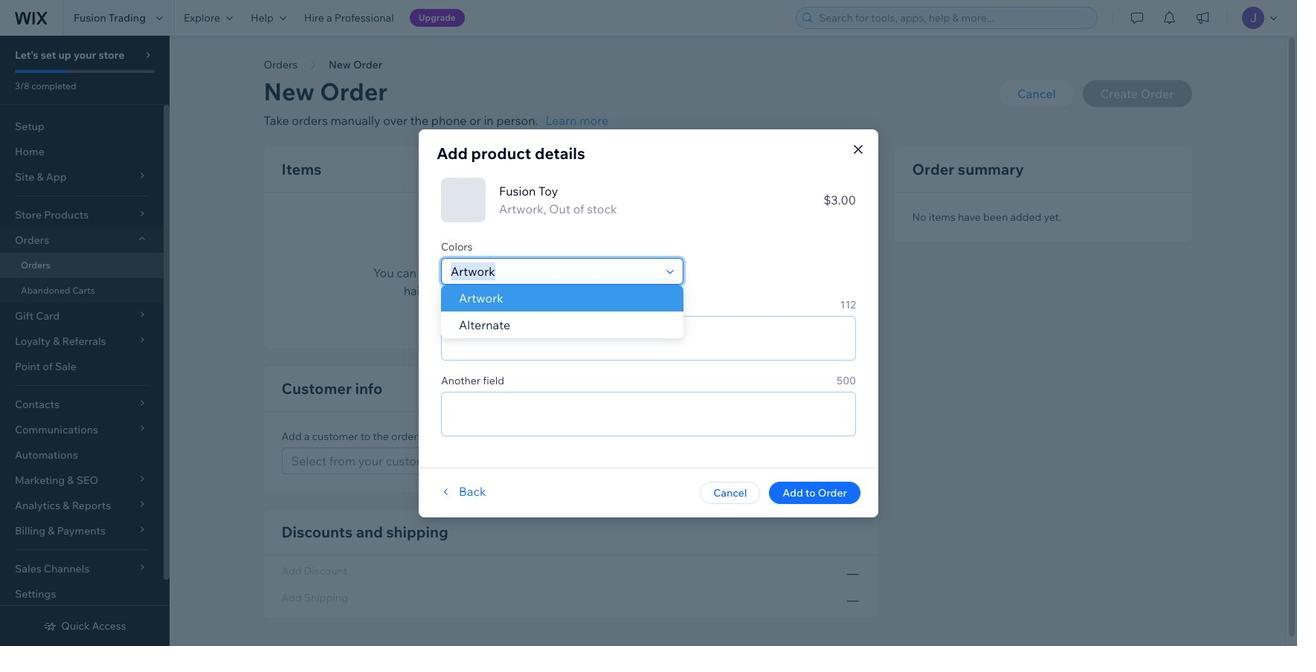 Task type: describe. For each thing, give the bounding box(es) containing it.
order inside button
[[818, 486, 847, 500]]

back
[[459, 484, 486, 499]]

500
[[837, 374, 856, 387]]

quick access
[[61, 620, 126, 633]]

up
[[58, 48, 71, 62]]

3/8 completed
[[15, 80, 76, 92]]

add
[[628, 266, 650, 281]]

items up tip
[[580, 266, 611, 281]]

home
[[15, 145, 44, 158]]

manually
[[331, 113, 381, 128]]

fusion trading
[[74, 11, 146, 25]]

items up shampoo).
[[696, 266, 727, 281]]

new for new order take orders manually over the phone or in person. learn more
[[264, 77, 315, 106]]

to inside the add items to the order you can create an order with multiple items or add custom items (e.g., a haircut appointment with a $10 tip and a bottle of shampoo).
[[567, 243, 579, 258]]

new order take orders manually over the phone or in person. learn more
[[264, 77, 609, 128]]

a
[[759, 266, 767, 281]]

learn more link
[[546, 112, 609, 129]]

add to order button
[[770, 482, 861, 504]]

cancel for the top cancel button
[[1018, 86, 1056, 101]]

of inside fusion toy artwork, out of stock
[[573, 201, 585, 216]]

take
[[264, 113, 289, 128]]

settings link
[[0, 582, 164, 607]]

custom
[[652, 266, 694, 281]]

discounts
[[282, 523, 353, 542]]

order inside button
[[353, 58, 383, 71]]

back button
[[437, 483, 486, 500]]

a right hire
[[327, 11, 332, 25]]

customer
[[312, 430, 358, 443]]

product
[[471, 143, 531, 163]]

the inside the add items to the order you can create an order with multiple items or add custom items (e.g., a haircut appointment with a $10 tip and a bottle of shampoo).
[[582, 243, 600, 258]]

orders button
[[256, 54, 305, 76]]

your
[[74, 48, 96, 62]]

0 horizontal spatial to
[[361, 430, 371, 443]]

settings
[[15, 588, 56, 601]]

person.
[[497, 113, 538, 128]]

field???
[[464, 298, 503, 311]]

info
[[355, 379, 383, 398]]

artwork option
[[441, 285, 683, 312]]

orders link
[[0, 253, 164, 278]]

artwork
[[459, 291, 504, 306]]

add for product
[[437, 143, 468, 163]]

fusion for fusion trading
[[74, 11, 106, 25]]

have
[[958, 211, 981, 224]]

1 — from the top
[[847, 566, 859, 581]]

you
[[374, 266, 394, 281]]

create
[[419, 266, 454, 281]]

1 horizontal spatial order
[[473, 266, 503, 281]]

haircut
[[404, 283, 442, 298]]

items up select field on the top of the page
[[533, 243, 564, 258]]

field
[[483, 374, 504, 387]]

discounts and shipping
[[282, 523, 449, 542]]

$3.00
[[824, 192, 856, 207]]

point of sale link
[[0, 354, 164, 379]]

a left '$10'
[[546, 283, 553, 298]]

a left "customer"
[[304, 430, 310, 443]]

new order
[[329, 58, 383, 71]]

2 — from the top
[[847, 593, 859, 608]]

multiple
[[532, 266, 578, 281]]

*
[[507, 295, 513, 312]]

home link
[[0, 139, 164, 164]]

abandoned
[[21, 285, 70, 296]]

text field??? *
[[441, 295, 513, 312]]

sidebar element
[[0, 36, 170, 647]]

abandoned carts
[[21, 285, 95, 296]]

new for new order
[[329, 58, 351, 71]]

added
[[1011, 211, 1042, 224]]

yet.
[[1044, 211, 1062, 224]]

of inside sidebar element
[[43, 360, 53, 374]]

2 horizontal spatial order
[[603, 243, 634, 258]]

help
[[251, 11, 274, 25]]

store
[[99, 48, 125, 62]]

add for items
[[506, 243, 530, 258]]

appointment
[[445, 283, 517, 298]]

quick
[[61, 620, 90, 633]]

details
[[535, 143, 585, 163]]

new order button
[[322, 54, 390, 76]]

3/8
[[15, 80, 29, 92]]

items
[[282, 160, 322, 179]]



Task type: locate. For each thing, give the bounding box(es) containing it.
over
[[383, 113, 408, 128]]

112
[[840, 298, 856, 311]]

add for a
[[282, 430, 302, 443]]

tip
[[579, 283, 593, 298]]

2 vertical spatial of
[[43, 360, 53, 374]]

2 horizontal spatial of
[[664, 283, 676, 298]]

add a customer to the order
[[282, 430, 418, 443]]

add
[[437, 143, 468, 163], [506, 243, 530, 258], [282, 430, 302, 443], [783, 486, 803, 500]]

no items have been added yet.
[[913, 211, 1062, 224]]

of down custom
[[664, 283, 676, 298]]

order up add
[[603, 243, 634, 258]]

been
[[984, 211, 1008, 224]]

2 vertical spatial order
[[391, 430, 418, 443]]

with
[[506, 266, 530, 281], [520, 283, 543, 298]]

0 vertical spatial cancel button
[[1000, 80, 1074, 107]]

text
[[441, 298, 461, 311]]

the right over
[[410, 113, 429, 128]]

professional
[[335, 11, 394, 25]]

out
[[549, 201, 571, 216]]

and inside the add items to the order you can create an order with multiple items or add custom items (e.g., a haircut appointment with a $10 tip and a bottle of shampoo).
[[596, 283, 617, 298]]

orders inside orders popup button
[[15, 234, 49, 247]]

add product details
[[437, 143, 585, 163]]

no
[[913, 211, 927, 224]]

with right *
[[520, 283, 543, 298]]

the right "customer"
[[373, 430, 389, 443]]

1 horizontal spatial or
[[614, 266, 625, 281]]

0 horizontal spatial fusion
[[74, 11, 106, 25]]

0 horizontal spatial the
[[373, 430, 389, 443]]

new inside new order take orders manually over the phone or in person. learn more
[[264, 77, 315, 106]]

new down hire a professional link
[[329, 58, 351, 71]]

or left in
[[470, 113, 481, 128]]

orders for orders button
[[264, 58, 298, 71]]

1 horizontal spatial and
[[596, 283, 617, 298]]

items right no
[[929, 211, 956, 224]]

0 vertical spatial of
[[573, 201, 585, 216]]

or inside the add items to the order you can create an order with multiple items or add custom items (e.g., a haircut appointment with a $10 tip and a bottle of shampoo).
[[614, 266, 625, 281]]

or left add
[[614, 266, 625, 281]]

add for to
[[783, 486, 803, 500]]

orders for orders link
[[21, 260, 50, 271]]

order up appointment
[[473, 266, 503, 281]]

stock
[[587, 201, 617, 216]]

explore
[[184, 11, 220, 25]]

automations link
[[0, 443, 164, 468]]

fusion up artwork,
[[499, 183, 536, 198]]

help button
[[242, 0, 295, 36]]

1 vertical spatial the
[[582, 243, 600, 258]]

another field
[[441, 374, 504, 387]]

add inside button
[[783, 486, 803, 500]]

hire a professional
[[304, 11, 394, 25]]

orders inside orders button
[[264, 58, 298, 71]]

access
[[92, 620, 126, 633]]

orders inside orders link
[[21, 260, 50, 271]]

learn
[[546, 113, 577, 128]]

0 vertical spatial fusion
[[74, 11, 106, 25]]

1 horizontal spatial cancel
[[1018, 86, 1056, 101]]

more
[[580, 113, 609, 128]]

0 horizontal spatial of
[[43, 360, 53, 374]]

1 vertical spatial cancel button
[[700, 482, 761, 504]]

1 vertical spatial and
[[356, 523, 383, 542]]

of right out
[[573, 201, 585, 216]]

0 horizontal spatial or
[[470, 113, 481, 128]]

list box containing artwork
[[441, 285, 683, 339]]

0 vertical spatial —
[[847, 566, 859, 581]]

order
[[353, 58, 383, 71], [320, 77, 388, 106], [913, 160, 955, 179], [818, 486, 847, 500]]

1 vertical spatial with
[[520, 283, 543, 298]]

0 vertical spatial or
[[470, 113, 481, 128]]

a
[[327, 11, 332, 25], [546, 283, 553, 298], [620, 283, 626, 298], [304, 430, 310, 443]]

0 vertical spatial with
[[506, 266, 530, 281]]

1 vertical spatial —
[[847, 593, 859, 608]]

(e.g.,
[[730, 266, 756, 281]]

toy
[[539, 183, 558, 198]]

orders
[[264, 58, 298, 71], [15, 234, 49, 247], [21, 260, 50, 271]]

1 horizontal spatial of
[[573, 201, 585, 216]]

1 vertical spatial orders
[[15, 234, 49, 247]]

to inside button
[[806, 486, 816, 500]]

fusion for fusion toy artwork, out of stock
[[499, 183, 536, 198]]

the inside new order take orders manually over the phone or in person. learn more
[[410, 113, 429, 128]]

carts
[[72, 285, 95, 296]]

order inside new order take orders manually over the phone or in person. learn more
[[320, 77, 388, 106]]

1 vertical spatial of
[[664, 283, 676, 298]]

shipping
[[386, 523, 449, 542]]

trading
[[109, 11, 146, 25]]

0 horizontal spatial new
[[264, 77, 315, 106]]

1 vertical spatial to
[[361, 430, 371, 443]]

artwork,
[[499, 201, 547, 216]]

0 vertical spatial cancel
[[1018, 86, 1056, 101]]

the
[[410, 113, 429, 128], [582, 243, 600, 258], [373, 430, 389, 443]]

1 vertical spatial fusion
[[499, 183, 536, 198]]

the up tip
[[582, 243, 600, 258]]

2 vertical spatial the
[[373, 430, 389, 443]]

new down orders button
[[264, 77, 315, 106]]

or inside new order take orders manually over the phone or in person. learn more
[[470, 113, 481, 128]]

upgrade button
[[410, 9, 465, 27]]

orders button
[[0, 228, 164, 253]]

cancel
[[1018, 86, 1056, 101], [714, 486, 747, 500]]

2 vertical spatial to
[[806, 486, 816, 500]]

colors
[[441, 240, 473, 253]]

order summary
[[913, 160, 1024, 179]]

0 vertical spatial new
[[329, 58, 351, 71]]

fusion
[[74, 11, 106, 25], [499, 183, 536, 198]]

1 horizontal spatial the
[[410, 113, 429, 128]]

can
[[397, 266, 417, 281]]

setup
[[15, 120, 44, 133]]

phone
[[431, 113, 467, 128]]

of inside the add items to the order you can create an order with multiple items or add custom items (e.g., a haircut appointment with a $10 tip and a bottle of shampoo).
[[664, 283, 676, 298]]

1 horizontal spatial to
[[567, 243, 579, 258]]

a left bottle
[[620, 283, 626, 298]]

1 vertical spatial new
[[264, 77, 315, 106]]

fusion left trading
[[74, 11, 106, 25]]

cancel for bottommost cancel button
[[714, 486, 747, 500]]

and right tip
[[596, 283, 617, 298]]

1 horizontal spatial new
[[329, 58, 351, 71]]

new inside button
[[329, 58, 351, 71]]

automations
[[15, 449, 78, 462]]

add inside the add items to the order you can create an order with multiple items or add custom items (e.g., a haircut appointment with a $10 tip and a bottle of shampoo).
[[506, 243, 530, 258]]

abandoned carts link
[[0, 278, 164, 304]]

order
[[603, 243, 634, 258], [473, 266, 503, 281], [391, 430, 418, 443]]

order right "customer"
[[391, 430, 418, 443]]

—
[[847, 566, 859, 581], [847, 593, 859, 608]]

0 vertical spatial the
[[410, 113, 429, 128]]

of
[[573, 201, 585, 216], [664, 283, 676, 298], [43, 360, 53, 374]]

1 horizontal spatial fusion
[[499, 183, 536, 198]]

hire a professional link
[[295, 0, 403, 36]]

let's set up your store
[[15, 48, 125, 62]]

fusion toy artwork, out of stock
[[499, 183, 617, 216]]

shampoo).
[[678, 283, 737, 298]]

None text field
[[442, 392, 856, 436]]

1 vertical spatial or
[[614, 266, 625, 281]]

Select from your customer list or add a new one field
[[287, 449, 837, 474]]

1 horizontal spatial cancel button
[[1000, 80, 1074, 107]]

in
[[484, 113, 494, 128]]

add to order
[[783, 486, 847, 500]]

sale
[[55, 360, 76, 374]]

0 vertical spatial order
[[603, 243, 634, 258]]

cancel button
[[1000, 80, 1074, 107], [700, 482, 761, 504]]

and left shipping
[[356, 523, 383, 542]]

0 vertical spatial to
[[567, 243, 579, 258]]

to
[[567, 243, 579, 258], [361, 430, 371, 443], [806, 486, 816, 500]]

of left sale
[[43, 360, 53, 374]]

2 horizontal spatial the
[[582, 243, 600, 258]]

completed
[[31, 80, 76, 92]]

1 vertical spatial cancel
[[714, 486, 747, 500]]

0 vertical spatial orders
[[264, 58, 298, 71]]

alternate
[[459, 318, 511, 333]]

2 vertical spatial orders
[[21, 260, 50, 271]]

summary
[[958, 160, 1024, 179]]

0 horizontal spatial cancel button
[[700, 482, 761, 504]]

hire
[[304, 11, 324, 25]]

bottle
[[629, 283, 662, 298]]

Search for tools, apps, help & more... field
[[815, 7, 1093, 28]]

point
[[15, 360, 40, 374]]

with up *
[[506, 266, 530, 281]]

list box
[[441, 285, 683, 339]]

another
[[441, 374, 481, 387]]

0 vertical spatial and
[[596, 283, 617, 298]]

1 vertical spatial order
[[473, 266, 503, 281]]

orders for orders popup button
[[15, 234, 49, 247]]

an
[[457, 266, 471, 281]]

0 horizontal spatial and
[[356, 523, 383, 542]]

new
[[329, 58, 351, 71], [264, 77, 315, 106]]

0 horizontal spatial order
[[391, 430, 418, 443]]

customer
[[282, 379, 352, 398]]

Select field
[[446, 259, 662, 284]]

point of sale
[[15, 360, 76, 374]]

0 horizontal spatial cancel
[[714, 486, 747, 500]]

None text field
[[442, 317, 856, 360]]

fusion inside fusion toy artwork, out of stock
[[499, 183, 536, 198]]

2 horizontal spatial to
[[806, 486, 816, 500]]

$10
[[555, 283, 576, 298]]

setup link
[[0, 114, 164, 139]]

customer info
[[282, 379, 383, 398]]

orders
[[292, 113, 328, 128]]



Task type: vqa. For each thing, say whether or not it's contained in the screenshot.
List
no



